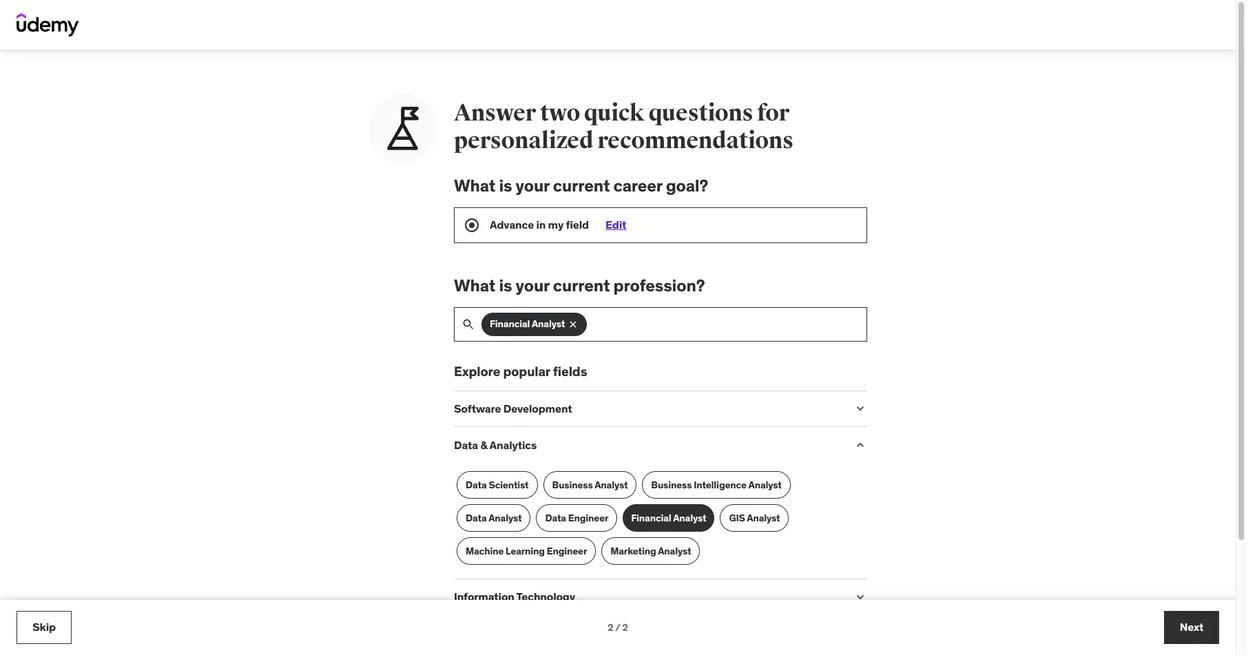 Task type: vqa. For each thing, say whether or not it's contained in the screenshot.
2nd is from the top of the page
yes



Task type: locate. For each thing, give the bounding box(es) containing it.
financial analyst left deselect icon
[[490, 318, 565, 330]]

two
[[540, 99, 580, 127]]

is up advance
[[499, 175, 512, 196]]

analyst inside business analyst button
[[595, 479, 628, 491]]

is for what is your current profession?
[[499, 275, 512, 296]]

marketing analyst button
[[601, 538, 700, 565]]

0 vertical spatial current
[[553, 175, 610, 196]]

quick
[[584, 99, 644, 127]]

financial analyst up marketing analyst
[[631, 512, 706, 524]]

0 horizontal spatial financial
[[490, 318, 530, 330]]

data & analytics button
[[454, 438, 842, 452]]

2 small image from the top
[[853, 591, 867, 604]]

what up advance
[[454, 175, 495, 196]]

1 current from the top
[[553, 175, 610, 196]]

business
[[552, 479, 593, 491], [651, 479, 692, 491]]

current
[[553, 175, 610, 196], [553, 275, 610, 296]]

data analyst button
[[457, 504, 531, 532]]

financial analyst button up popular
[[481, 312, 587, 336]]

business inside business analyst button
[[552, 479, 593, 491]]

current for career
[[553, 175, 610, 196]]

business up the data engineer
[[552, 479, 593, 491]]

data up the machine
[[466, 512, 487, 524]]

0 horizontal spatial financial analyst
[[490, 318, 565, 330]]

1 business from the left
[[552, 479, 593, 491]]

business for business analyst
[[552, 479, 593, 491]]

data
[[454, 438, 478, 451], [466, 479, 487, 491], [466, 512, 487, 524], [545, 512, 566, 524]]

current up deselect icon
[[553, 275, 610, 296]]

analyst up gis analyst
[[748, 479, 782, 491]]

1 vertical spatial your
[[516, 275, 549, 296]]

analyst inside marketing analyst button
[[658, 545, 691, 557]]

financial analyst
[[490, 318, 565, 330], [631, 512, 706, 524]]

financial up marketing analyst
[[631, 512, 671, 524]]

data for data scientist
[[466, 479, 487, 491]]

gis analyst button
[[720, 504, 789, 532]]

business for business intelligence analyst
[[651, 479, 692, 491]]

goal?
[[666, 175, 708, 196]]

data left &
[[454, 438, 478, 451]]

analyst right gis
[[747, 512, 780, 524]]

0 vertical spatial financial analyst button
[[481, 312, 587, 336]]

business analyst
[[552, 479, 628, 491]]

is for what is your current career goal?
[[499, 175, 512, 196]]

what
[[454, 175, 495, 196], [454, 275, 495, 296]]

software
[[454, 401, 501, 415]]

data up machine learning engineer
[[545, 512, 566, 524]]

data analyst
[[466, 512, 522, 524]]

0 vertical spatial small image
[[853, 438, 867, 452]]

business intelligence analyst button
[[642, 471, 791, 499]]

1 small image from the top
[[853, 438, 867, 452]]

1 horizontal spatial 2
[[622, 621, 628, 633]]

explore
[[454, 363, 500, 379]]

information technology button
[[454, 590, 842, 604]]

your up advance in my field on the top left
[[516, 175, 549, 196]]

2
[[608, 621, 613, 633], [622, 621, 628, 633]]

1 vertical spatial financial analyst
[[631, 512, 706, 524]]

2 is from the top
[[499, 275, 512, 296]]

2 what from the top
[[454, 275, 495, 296]]

data left the scientist
[[466, 479, 487, 491]]

engineer
[[568, 512, 608, 524], [547, 545, 587, 557]]

Find a profession text field
[[482, 308, 867, 341]]

analyst up the data engineer
[[595, 479, 628, 491]]

what up submit search image
[[454, 275, 495, 296]]

2 business from the left
[[651, 479, 692, 491]]

your down advance in my field on the top left
[[516, 275, 549, 296]]

my
[[548, 218, 564, 231]]

for
[[757, 99, 789, 127]]

engineer down data engineer button
[[547, 545, 587, 557]]

analyst inside data analyst button
[[488, 512, 522, 524]]

financial
[[490, 318, 530, 330], [631, 512, 671, 524]]

development
[[503, 401, 572, 415]]

business inside business intelligence analyst button
[[651, 479, 692, 491]]

analyst down business intelligence analyst button
[[673, 512, 706, 524]]

current for profession?
[[553, 275, 610, 296]]

0 vertical spatial financial analyst
[[490, 318, 565, 330]]

1 vertical spatial is
[[499, 275, 512, 296]]

1 vertical spatial financial analyst button
[[623, 504, 715, 532]]

0 horizontal spatial business
[[552, 479, 593, 491]]

data for data engineer
[[545, 512, 566, 524]]

intelligence
[[694, 479, 747, 491]]

financial analyst button up marketing analyst
[[623, 504, 715, 532]]

small image
[[853, 402, 867, 416]]

0 horizontal spatial 2
[[608, 621, 613, 633]]

2 right /
[[622, 621, 628, 633]]

0 vertical spatial is
[[499, 175, 512, 196]]

financial right submit search image
[[490, 318, 530, 330]]

1 horizontal spatial business
[[651, 479, 692, 491]]

1 vertical spatial financial
[[631, 512, 671, 524]]

1 is from the top
[[499, 175, 512, 196]]

business analyst button
[[543, 471, 637, 499]]

0 horizontal spatial financial analyst button
[[481, 312, 587, 336]]

data inside dropdown button
[[454, 438, 478, 451]]

2 left /
[[608, 621, 613, 633]]

2 current from the top
[[553, 275, 610, 296]]

financial analyst button
[[481, 312, 587, 336], [623, 504, 715, 532]]

data scientist
[[466, 479, 529, 491]]

what for what is your current profession?
[[454, 275, 495, 296]]

1 vertical spatial current
[[553, 275, 610, 296]]

information technology
[[454, 590, 575, 604]]

engineer down business analyst button
[[568, 512, 608, 524]]

1 your from the top
[[516, 175, 549, 196]]

analyst down the scientist
[[488, 512, 522, 524]]

is
[[499, 175, 512, 196], [499, 275, 512, 296]]

1 vertical spatial what
[[454, 275, 495, 296]]

analytics
[[489, 438, 537, 451]]

personalized
[[454, 126, 593, 155]]

1 horizontal spatial financial
[[631, 512, 671, 524]]

1 vertical spatial small image
[[853, 591, 867, 604]]

analyst left deselect icon
[[532, 318, 565, 330]]

1 what from the top
[[454, 175, 495, 196]]

your
[[516, 175, 549, 196], [516, 275, 549, 296]]

advance in my field
[[490, 218, 589, 231]]

2 / 2
[[608, 621, 628, 633]]

career
[[613, 175, 662, 196]]

analyst inside "gis analyst" button
[[747, 512, 780, 524]]

2 your from the top
[[516, 275, 549, 296]]

business down data & analytics dropdown button
[[651, 479, 692, 491]]

software development
[[454, 401, 572, 415]]

in
[[536, 218, 546, 231]]

next button
[[1164, 611, 1219, 644]]

0 vertical spatial what
[[454, 175, 495, 196]]

/
[[615, 621, 620, 633]]

1 vertical spatial engineer
[[547, 545, 587, 557]]

1 horizontal spatial financial analyst button
[[623, 504, 715, 532]]

scientist
[[489, 479, 529, 491]]

0 vertical spatial your
[[516, 175, 549, 196]]

field
[[566, 218, 589, 231]]

analyst right marketing
[[658, 545, 691, 557]]

&
[[480, 438, 487, 451]]

what is your current profession?
[[454, 275, 705, 296]]

data inside button
[[466, 512, 487, 524]]

business intelligence analyst
[[651, 479, 782, 491]]

edit button
[[605, 218, 626, 231]]

analyst
[[532, 318, 565, 330], [595, 479, 628, 491], [748, 479, 782, 491], [488, 512, 522, 524], [673, 512, 706, 524], [747, 512, 780, 524], [658, 545, 691, 557]]

current up field
[[553, 175, 610, 196]]

small image
[[853, 438, 867, 452], [853, 591, 867, 604]]

0 vertical spatial financial
[[490, 318, 530, 330]]

is down advance
[[499, 275, 512, 296]]



Task type: describe. For each thing, give the bounding box(es) containing it.
0 vertical spatial engineer
[[568, 512, 608, 524]]

2 2 from the left
[[622, 621, 628, 633]]

software development button
[[454, 401, 842, 415]]

answer
[[454, 99, 536, 127]]

data for data analyst
[[466, 512, 487, 524]]

questions
[[648, 99, 753, 127]]

1 2 from the left
[[608, 621, 613, 633]]

data for data & analytics
[[454, 438, 478, 451]]

what for what is your current career goal?
[[454, 175, 495, 196]]

1 horizontal spatial financial analyst
[[631, 512, 706, 524]]

skip link
[[17, 611, 72, 644]]

your for what is your current career goal?
[[516, 175, 549, 196]]

analyst for marketing analyst button
[[658, 545, 691, 557]]

skip
[[32, 620, 56, 634]]

fields
[[553, 363, 587, 379]]

gis analyst
[[729, 512, 780, 524]]

gis
[[729, 512, 745, 524]]

machine
[[466, 545, 504, 557]]

what is your current career goal?
[[454, 175, 708, 196]]

information
[[454, 590, 514, 604]]

small image for information technology
[[853, 591, 867, 604]]

popular
[[503, 363, 550, 379]]

explore popular fields
[[454, 363, 587, 379]]

data engineer
[[545, 512, 608, 524]]

profession?
[[613, 275, 705, 296]]

next
[[1180, 620, 1203, 634]]

analyst for financial analyst button to the right
[[673, 512, 706, 524]]

technology
[[516, 590, 575, 604]]

edit
[[605, 218, 626, 231]]

machine learning engineer button
[[457, 538, 596, 565]]

recommendations
[[597, 126, 793, 155]]

data engineer button
[[536, 504, 617, 532]]

advance
[[490, 218, 534, 231]]

submit search image
[[462, 317, 475, 331]]

udemy image
[[17, 13, 79, 37]]

analyst for data analyst button
[[488, 512, 522, 524]]

analyst for business analyst button
[[595, 479, 628, 491]]

data & analytics
[[454, 438, 537, 451]]

your for what is your current profession?
[[516, 275, 549, 296]]

machine learning engineer
[[466, 545, 587, 557]]

deselect image
[[568, 319, 579, 330]]

marketing
[[610, 545, 656, 557]]

data scientist button
[[457, 471, 538, 499]]

learning
[[506, 545, 545, 557]]

marketing analyst
[[610, 545, 691, 557]]

analyst for "gis analyst" button
[[747, 512, 780, 524]]

small image for data & analytics
[[853, 438, 867, 452]]

analyst inside business intelligence analyst button
[[748, 479, 782, 491]]

answer two quick questions for personalized recommendations
[[454, 99, 793, 155]]

analyst for the left financial analyst button
[[532, 318, 565, 330]]



